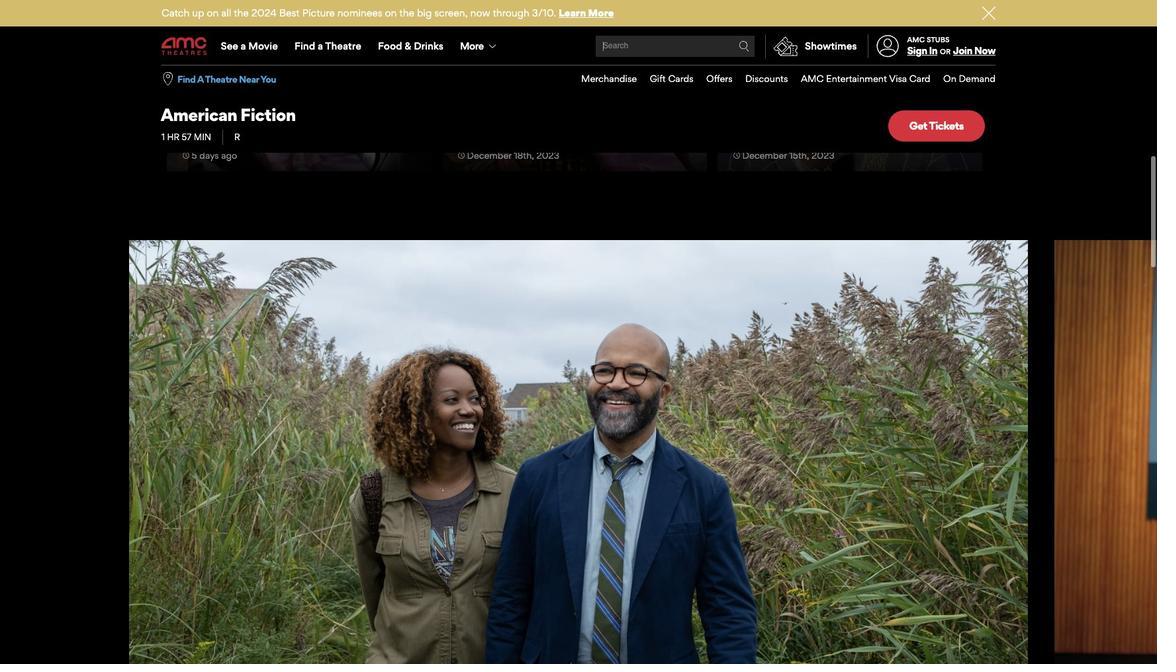 Task type: describe. For each thing, give the bounding box(es) containing it.
1
[[162, 132, 165, 142]]

find a theatre near you button
[[177, 73, 276, 85]]

are
[[379, 124, 406, 144]]

food & drinks link
[[370, 28, 452, 65]]

showtimes image
[[766, 34, 805, 58]]

2023 for december 15th, 2023
[[812, 149, 835, 161]]

see a movie
[[221, 40, 278, 52]]

2 on from the left
[[385, 7, 397, 19]]

find for find a theatre near you
[[177, 73, 196, 84]]

close this dialog image
[[1134, 639, 1147, 652]]

december for december 15th, 2023
[[742, 149, 787, 161]]

nominees
[[299, 124, 376, 144]]

merchandise link
[[568, 66, 637, 93]]

through
[[493, 7, 530, 19]]

fiction,
[[896, 102, 954, 122]]

more button
[[452, 28, 507, 65]]

acclaimed american fiction, starring jeffrey wright
[[733, 102, 954, 144]]

15th,
[[789, 149, 809, 161]]

1 the from the left
[[234, 7, 249, 19]]

amc stubs sign in or join now
[[907, 35, 996, 57]]

0 horizontal spatial american
[[161, 104, 237, 125]]

3/10.
[[532, 7, 556, 19]]

r
[[234, 132, 240, 142]]

gift cards link
[[637, 66, 693, 93]]

amc for sign
[[907, 35, 925, 44]]

all
[[221, 7, 231, 19]]

search the AMC website text field
[[601, 41, 739, 51]]

screen,
[[434, 7, 468, 19]]

1 on from the left
[[207, 7, 219, 19]]

on demand
[[943, 73, 996, 84]]

card
[[909, 73, 930, 84]]

18th,
[[514, 149, 534, 161]]

food & drinks
[[378, 40, 443, 52]]

find a theatre
[[295, 40, 361, 52]]

visa
[[889, 73, 907, 84]]

wright
[[857, 124, 912, 144]]

learn
[[559, 7, 586, 19]]

learn more link
[[559, 7, 614, 19]]

showtimes
[[805, 40, 857, 52]]

offers link
[[693, 66, 733, 93]]

december 18th, 2023
[[467, 149, 559, 161]]

movie
[[248, 40, 278, 52]]

5 days ago
[[192, 149, 237, 161]]

find a theatre near you
[[177, 73, 276, 84]]

find for find a theatre
[[295, 40, 315, 52]]

hr
[[167, 132, 179, 142]]

&
[[405, 40, 411, 52]]

menu containing merchandise
[[568, 66, 996, 93]]

a for movie
[[241, 40, 246, 52]]

december 15th, 2023
[[742, 149, 835, 161]]

drinks
[[414, 40, 443, 52]]

tickets
[[929, 119, 964, 132]]

the
[[217, 124, 246, 144]]

find a theatre link
[[286, 28, 370, 65]]

submit search icon image
[[739, 41, 749, 52]]

acclaimed
[[733, 102, 815, 122]]

december 18th, 2023 link
[[442, 0, 707, 174]]

demand
[[959, 73, 996, 84]]

1 horizontal spatial more
[[588, 7, 614, 19]]

or
[[940, 47, 951, 56]]

join now button
[[953, 44, 996, 57]]

2023 for december 18th, 2023
[[537, 149, 559, 161]]

get tickets link
[[888, 111, 985, 141]]

now
[[974, 44, 996, 57]]

ago
[[221, 149, 237, 161]]

sign
[[907, 44, 927, 57]]

see
[[221, 40, 238, 52]]

discounts
[[745, 73, 788, 84]]

jeffrey
[[799, 124, 854, 144]]

days
[[199, 149, 219, 161]]

best
[[279, 7, 300, 19]]

join
[[953, 44, 972, 57]]



Task type: locate. For each thing, give the bounding box(es) containing it.
1 horizontal spatial on
[[385, 7, 397, 19]]

1 vertical spatial amc
[[801, 73, 824, 84]]

see a movie link
[[212, 28, 286, 65]]

2 a from the left
[[318, 40, 323, 52]]

1 horizontal spatial amc
[[907, 35, 925, 44]]

0 horizontal spatial the
[[234, 7, 249, 19]]

amc inside amc stubs sign in or join now
[[907, 35, 925, 44]]

1 horizontal spatial december
[[742, 149, 787, 161]]

american
[[819, 102, 892, 122], [161, 104, 237, 125]]

gift
[[650, 73, 666, 84]]

stubs
[[927, 35, 950, 44]]

gift cards
[[650, 73, 693, 84]]

2 the from the left
[[399, 7, 414, 19]]

theatre inside menu
[[325, 40, 361, 52]]

american down amc entertainment visa card link
[[819, 102, 892, 122]]

more inside "button"
[[460, 40, 484, 52]]

1 2023 from the left
[[537, 149, 559, 161]]

0 horizontal spatial on
[[207, 7, 219, 19]]

0 horizontal spatial 2023
[[537, 149, 559, 161]]

0 horizontal spatial a
[[241, 40, 246, 52]]

amc
[[907, 35, 925, 44], [801, 73, 824, 84]]

december
[[467, 149, 512, 161], [742, 149, 787, 161]]

now
[[470, 7, 490, 19]]

showtimes link
[[765, 34, 857, 58]]

1 vertical spatial theatre
[[205, 73, 237, 84]]

theatre down nominees
[[325, 40, 361, 52]]

min
[[194, 132, 211, 142]]

1 horizontal spatial find
[[295, 40, 315, 52]]

user profile image
[[869, 35, 906, 57]]

starring
[[733, 124, 796, 144]]

2 december from the left
[[742, 149, 787, 161]]

2023
[[537, 149, 559, 161], [812, 149, 835, 161]]

menu down showtimes image
[[568, 66, 996, 93]]

american fiction
[[161, 104, 296, 125]]

1 horizontal spatial theatre
[[325, 40, 361, 52]]

57
[[182, 132, 192, 142]]

the left big on the left top
[[399, 7, 414, 19]]

amc entertainment visa card link
[[788, 66, 930, 93]]

menu containing more
[[162, 28, 996, 65]]

american up min
[[161, 104, 237, 125]]

a for theatre
[[318, 40, 323, 52]]

1 horizontal spatial 2023
[[812, 149, 835, 161]]

amc logo image
[[162, 37, 208, 55], [162, 37, 208, 55]]

find
[[295, 40, 315, 52], [177, 73, 196, 84]]

fiction
[[240, 104, 296, 125]]

and
[[183, 124, 214, 144]]

more
[[588, 7, 614, 19], [460, 40, 484, 52]]

0 horizontal spatial theatre
[[205, 73, 237, 84]]

picture
[[302, 7, 335, 19]]

catch up on all the 2024 best picture nominees on the big screen, now through 3/10. learn more
[[162, 7, 614, 19]]

amc down showtimes link
[[801, 73, 824, 84]]

2024
[[251, 7, 277, 19]]

1 horizontal spatial a
[[318, 40, 323, 52]]

on
[[943, 73, 956, 84]]

on
[[207, 7, 219, 19], [385, 7, 397, 19]]

more down now
[[460, 40, 484, 52]]

theatre inside button
[[205, 73, 237, 84]]

1 hr 57 min
[[162, 132, 211, 142]]

the
[[234, 7, 249, 19], [399, 7, 414, 19]]

up
[[192, 7, 204, 19]]

in
[[929, 44, 937, 57]]

comedy
[[733, 84, 766, 94]]

theatre for a
[[205, 73, 237, 84]]

merchandise
[[581, 73, 637, 84]]

0 vertical spatial theatre
[[325, 40, 361, 52]]

1 vertical spatial more
[[460, 40, 484, 52]]

amc for visa
[[801, 73, 824, 84]]

on demand link
[[930, 66, 996, 93]]

nominees
[[337, 7, 382, 19]]

december left 18th,
[[467, 149, 512, 161]]

sign in button
[[907, 44, 937, 57]]

theatre right a
[[205, 73, 237, 84]]

a down picture
[[318, 40, 323, 52]]

find left a
[[177, 73, 196, 84]]

0 vertical spatial amc
[[907, 35, 925, 44]]

discounts link
[[733, 66, 788, 93]]

a
[[197, 73, 203, 84]]

get
[[909, 119, 927, 132]]

more right learn
[[588, 7, 614, 19]]

a right see
[[241, 40, 246, 52]]

december inside december 18th, 2023 link
[[467, 149, 512, 161]]

0 horizontal spatial find
[[177, 73, 196, 84]]

0 horizontal spatial december
[[467, 149, 512, 161]]

theatre
[[325, 40, 361, 52], [205, 73, 237, 84]]

oscar
[[250, 124, 295, 144]]

december down starring at the top of page
[[742, 149, 787, 161]]

find down picture
[[295, 40, 315, 52]]

near
[[239, 73, 259, 84]]

on right nominees
[[385, 7, 397, 19]]

and the oscar nominees are
[[183, 124, 406, 144]]

offers
[[706, 73, 733, 84]]

amc up sign
[[907, 35, 925, 44]]

0 vertical spatial menu
[[162, 28, 996, 65]]

get tickets
[[909, 119, 964, 132]]

1 december from the left
[[467, 149, 512, 161]]

2 2023 from the left
[[812, 149, 835, 161]]

1 horizontal spatial the
[[399, 7, 414, 19]]

1 a from the left
[[241, 40, 246, 52]]

food
[[378, 40, 402, 52]]

0 horizontal spatial amc
[[801, 73, 824, 84]]

menu down learn
[[162, 28, 996, 65]]

0 horizontal spatial more
[[460, 40, 484, 52]]

2023 down jeffrey on the top right of the page
[[812, 149, 835, 161]]

catch
[[162, 7, 189, 19]]

1 vertical spatial menu
[[568, 66, 996, 93]]

big
[[417, 7, 432, 19]]

entertainment
[[826, 73, 887, 84]]

the right all
[[234, 7, 249, 19]]

cards
[[668, 73, 693, 84]]

you
[[260, 73, 276, 84]]

0 vertical spatial find
[[295, 40, 315, 52]]

amc entertainment visa card
[[801, 73, 930, 84]]

december for december 18th, 2023
[[467, 149, 512, 161]]

theatre for a
[[325, 40, 361, 52]]

1 horizontal spatial american
[[819, 102, 892, 122]]

american inside acclaimed american fiction, starring jeffrey wright
[[819, 102, 892, 122]]

find inside button
[[177, 73, 196, 84]]

2023 inside december 18th, 2023 link
[[537, 149, 559, 161]]

2023 right 18th,
[[537, 149, 559, 161]]

on left all
[[207, 7, 219, 19]]

menu
[[162, 28, 996, 65], [568, 66, 996, 93]]

sign in or join amc stubs element
[[868, 28, 996, 65]]

0 vertical spatial more
[[588, 7, 614, 19]]

5
[[192, 149, 197, 161]]

1 vertical spatial find
[[177, 73, 196, 84]]



Task type: vqa. For each thing, say whether or not it's contained in the screenshot.
"AMERICAN"
yes



